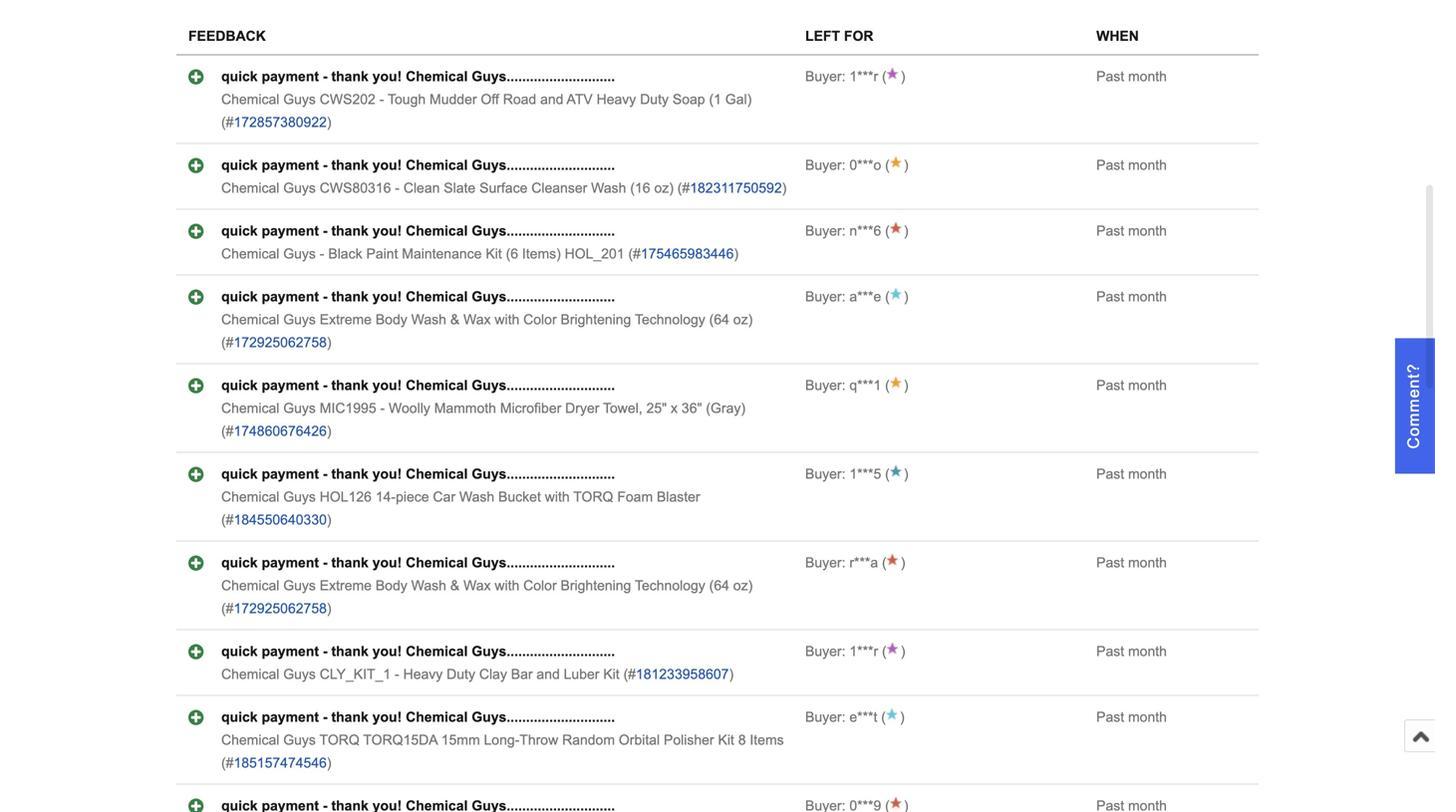 Task type: describe. For each thing, give the bounding box(es) containing it.
month for 185157474546 link
[[1128, 710, 1167, 725]]

quick payment - thank you! chemical guys............................ for buyer: r***a
[[221, 555, 615, 571]]

buyer: r***a
[[806, 555, 878, 571]]

chemical guys cws202 - tough mudder off road and atv heavy duty soap (1 gal) (#
[[221, 92, 752, 130]]

184550640330 )
[[234, 513, 332, 528]]

you! inside quick payment - thank you! chemical guys............................ chemical guys - black paint maintenance kit (6 items) hol_201 (# 175465983446 )
[[373, 223, 402, 239]]

past month element for feedback left for buyer. element containing buyer: 1***5
[[1097, 467, 1167, 482]]

25"
[[647, 401, 667, 416]]

a***e
[[850, 289, 882, 305]]

1***r for chemical guys cws202 - tough mudder off road and atv heavy duty soap (1 gal) (#
[[850, 69, 878, 84]]

(64 for buyer: r***a
[[709, 578, 730, 594]]

guys for buyer: a***e
[[283, 312, 316, 328]]

buyer: for 182311750592 link on the top of the page
[[806, 158, 846, 173]]

payment inside quick payment - thank you! chemical guys............................ chemical guys cws80316 - clean slate surface cleanser wash (16 oz) (# 182311750592 )
[[262, 158, 319, 173]]

feedback left for buyer. element for 174860676426 link
[[806, 378, 882, 393]]

185157474546 )
[[234, 756, 332, 771]]

10 quick payment - thank you! chemical guys............................ element from the top
[[221, 799, 615, 812]]

woolly
[[389, 401, 430, 416]]

quick for buyer: a***e
[[221, 289, 258, 305]]

past month for 172857380922 link
[[1097, 69, 1167, 84]]

paint
[[366, 246, 398, 262]]

comment? link
[[1396, 338, 1436, 474]]

buyer: 1***5
[[806, 467, 882, 482]]

chemical guys mic1995 - woolly mammoth microfiber dryer towel, 25" x 36" (gray) (#
[[221, 401, 746, 439]]

past for feedback left for buyer. element containing buyer: q***1
[[1097, 378, 1125, 393]]

kit inside quick payment - thank you! chemical guys............................ chemical guys - black paint maintenance kit (6 items) hol_201 (# 175465983446 )
[[486, 246, 502, 262]]

(# inside quick payment - thank you! chemical guys............................ chemical guys - black paint maintenance kit (6 items) hol_201 (# 175465983446 )
[[629, 246, 641, 262]]

and inside quick payment - thank you! chemical guys............................ chemical guys cly_kit_1 - heavy duty clay bar and luber kit (# 181233958607 )
[[537, 667, 560, 683]]

thank inside quick payment - thank you! chemical guys............................ chemical guys cly_kit_1 - heavy duty clay bar and luber kit (# 181233958607 )
[[331, 644, 369, 660]]

technology for buyer: r***a
[[635, 578, 706, 594]]

quick inside quick payment - thank you! chemical guys............................ chemical guys cly_kit_1 - heavy duty clay bar and luber kit (# 181233958607 )
[[221, 644, 258, 660]]

duty inside quick payment - thank you! chemical guys............................ chemical guys cly_kit_1 - heavy duty clay bar and luber kit (# 181233958607 )
[[447, 667, 475, 683]]

kit inside chemical guys torq torq15da 15mm long-throw random orbital polisher kit 8 items (#
[[718, 733, 735, 748]]

(# inside chemical guys mic1995 - woolly mammoth microfiber dryer towel, 25" x 36" (gray) (#
[[221, 424, 234, 439]]

(gray)
[[706, 401, 746, 416]]

quick payment - thank you! chemical guys............................ element for 174860676426 link
[[221, 378, 615, 393]]

past month element for feedback left for buyer. element associated with 172857380922 link
[[1097, 69, 1167, 84]]

( for 175465983446 link
[[882, 223, 890, 239]]

(16
[[630, 181, 651, 196]]

payment for buyer: r***a
[[262, 555, 319, 571]]

buyer: for 184550640330 link
[[806, 467, 846, 482]]

174860676426 link
[[234, 424, 327, 439]]

gal)
[[726, 92, 752, 107]]

cws80316
[[320, 181, 391, 196]]

(# inside chemical guys cws202 - tough mudder off road and atv heavy duty soap (1 gal) (#
[[221, 115, 234, 130]]

for
[[844, 29, 874, 44]]

7 past month from the top
[[1097, 555, 1167, 571]]

feedback left for buyer. element for "172925062758" 'link' related to buyer: r***a
[[806, 555, 878, 571]]

quick payment - thank you! chemical guys............................ element for buyer: a***e "172925062758" 'link'
[[221, 289, 615, 305]]

181233958607 link
[[636, 667, 729, 683]]

payment for buyer: e***t
[[262, 710, 319, 725]]

quick payment - thank you! chemical guys............................ chemical guys cws80316 - clean slate surface cleanser wash (16 oz) (# 182311750592 )
[[221, 158, 787, 196]]

bucket
[[498, 490, 541, 505]]

cly_kit_1
[[320, 667, 391, 683]]

guys............................ inside quick payment - thank you! chemical guys............................ chemical guys - black paint maintenance kit (6 items) hol_201 (# 175465983446 )
[[472, 223, 615, 239]]

172925062758 for buyer: r***a
[[234, 601, 327, 617]]

clay
[[479, 667, 507, 683]]

guys............................ for buyer: a***e
[[472, 289, 615, 305]]

14-
[[376, 490, 396, 505]]

quick payment - thank you! chemical guys............................ chemical guys - black paint maintenance kit (6 items) hol_201 (# 175465983446 )
[[221, 223, 739, 262]]

heavy inside quick payment - thank you! chemical guys............................ chemical guys cly_kit_1 - heavy duty clay bar and luber kit (# 181233958607 )
[[403, 667, 443, 683]]

guys inside quick payment - thank you! chemical guys............................ chemical guys cly_kit_1 - heavy duty clay bar and luber kit (# 181233958607 )
[[283, 667, 316, 683]]

oz) for buyer: r***a
[[734, 578, 753, 594]]

thank for buyer: r***a
[[331, 555, 369, 571]]

thank for buyer: a***e
[[331, 289, 369, 305]]

month for 174860676426 link
[[1128, 378, 1167, 393]]

microfiber
[[500, 401, 562, 416]]

wash down maintenance
[[411, 312, 446, 328]]

guys............................ for buyer: q***1
[[472, 378, 615, 393]]

payment inside quick payment - thank you! chemical guys............................ chemical guys - black paint maintenance kit (6 items) hol_201 (# 175465983446 )
[[262, 223, 319, 239]]

172925062758 ) for buyer: r***a
[[234, 601, 332, 617]]

185157474546
[[234, 756, 327, 771]]

payment for buyer: 1***5
[[262, 467, 319, 482]]

guys for buyer: 1***r
[[283, 92, 316, 107]]

cws202
[[320, 92, 376, 107]]

) inside quick payment - thank you! chemical guys............................ chemical guys - black paint maintenance kit (6 items) hol_201 (# 175465983446 )
[[734, 246, 739, 262]]

technology for buyer: a***e
[[635, 312, 706, 328]]

buyer: n***6
[[806, 223, 882, 239]]

quick payment - thank you! chemical guys............................ element for 184550640330 link
[[221, 467, 615, 482]]

duty inside chemical guys cws202 - tough mudder off road and atv heavy duty soap (1 gal) (#
[[640, 92, 669, 107]]

( for 184550640330 link
[[882, 467, 890, 482]]

when
[[1097, 29, 1139, 44]]

thank for buyer: 1***5
[[331, 467, 369, 482]]

(# inside quick payment - thank you! chemical guys............................ chemical guys cly_kit_1 - heavy duty clay bar and luber kit (# 181233958607 )
[[624, 667, 636, 683]]

and inside chemical guys cws202 - tough mudder off road and atv heavy duty soap (1 gal) (#
[[540, 92, 564, 107]]

past month element for feedback left for buyer. element containing buyer: e***t
[[1097, 710, 1167, 725]]

luber
[[564, 667, 600, 683]]

buyer: e***t
[[806, 710, 878, 725]]

buyer: q***1
[[806, 378, 882, 393]]

r***a
[[850, 555, 878, 571]]

quick for buyer: e***t
[[221, 710, 258, 725]]

mic1995
[[320, 401, 376, 416]]

quick inside quick payment - thank you! chemical guys............................ chemical guys cws80316 - clean slate surface cleanser wash (16 oz) (# 182311750592 )
[[221, 158, 258, 173]]

( for "172925062758" 'link' related to buyer: r***a
[[878, 555, 887, 571]]

feedback left for buyer. element for 184550640330 link
[[806, 467, 882, 482]]

clean
[[404, 181, 440, 196]]

(1
[[709, 92, 722, 107]]

brightening for buyer: a***e
[[561, 312, 631, 328]]

hol_201
[[565, 246, 625, 262]]

oz) inside quick payment - thank you! chemical guys............................ chemical guys cws80316 - clean slate surface cleanser wash (16 oz) (# 182311750592 )
[[654, 181, 674, 196]]

( for 174860676426 link
[[882, 378, 890, 393]]

with for buyer: a***e
[[495, 312, 520, 328]]

(64 for buyer: a***e
[[709, 312, 730, 328]]

feedback left for buyer. element for 181233958607 link at the bottom of page
[[806, 644, 878, 660]]

past month for 184550640330 link
[[1097, 467, 1167, 482]]

throw
[[520, 733, 558, 748]]

payment for buyer: a***e
[[262, 289, 319, 305]]

payment for buyer: 1***r
[[262, 69, 319, 84]]

e***t
[[850, 710, 878, 725]]

items)
[[522, 246, 561, 262]]

comment?
[[1405, 363, 1423, 449]]

extreme for buyer: r***a
[[320, 578, 372, 594]]

172857380922 link
[[234, 115, 327, 130]]

past for feedback left for buyer. element containing buyer: n***6
[[1097, 223, 1125, 239]]

blaster
[[657, 490, 700, 505]]

past for feedback left for buyer. element containing buyer: 0***o
[[1097, 158, 1125, 173]]

past for feedback left for buyer. element associated with 172857380922 link
[[1097, 69, 1125, 84]]

orbital
[[619, 733, 660, 748]]

atv
[[567, 92, 593, 107]]

you! for buyer: a***e
[[373, 289, 402, 305]]

mammoth
[[434, 401, 496, 416]]

182311750592 link
[[690, 181, 782, 196]]

feedback left for buyer. element for 182311750592 link on the top of the page
[[806, 158, 882, 173]]

past month for 181233958607 link at the bottom of page
[[1097, 644, 1167, 660]]

body for buyer: r***a
[[376, 578, 407, 594]]

172925062758 link for buyer: a***e
[[234, 335, 327, 351]]

polisher
[[664, 733, 714, 748]]

you! for buyer: 1***r
[[373, 69, 402, 84]]

items
[[750, 733, 784, 748]]

buyer: a***e
[[806, 289, 882, 305]]

slate
[[444, 181, 476, 196]]

guys............................ for buyer: r***a
[[472, 555, 615, 571]]

long-
[[484, 733, 520, 748]]

guys inside quick payment - thank you! chemical guys............................ chemical guys cws80316 - clean slate surface cleanser wash (16 oz) (# 182311750592 )
[[283, 181, 316, 196]]

wash down chemical guys hol126 14-piece car wash bucket with torq foam blaster (#
[[411, 578, 446, 594]]

182311750592
[[690, 181, 782, 196]]

guys for buyer: e***t
[[283, 733, 316, 748]]

quick payment - thank you! chemical guys............................ element for "172925062758" 'link' related to buyer: r***a
[[221, 555, 615, 571]]

mudder
[[430, 92, 477, 107]]

0***o
[[850, 158, 882, 173]]

past month element for feedback left for buyer. element containing buyer: r***a
[[1097, 555, 1167, 571]]

thank inside quick payment - thank you! chemical guys............................ chemical guys - black paint maintenance kit (6 items) hol_201 (# 175465983446 )
[[331, 223, 369, 239]]

feedback left for buyer. element for buyer: a***e "172925062758" 'link'
[[806, 289, 882, 305]]

quick payment - thank you! chemical guys............................ for buyer: 1***5
[[221, 467, 615, 482]]

soap
[[673, 92, 705, 107]]

you! for buyer: r***a
[[373, 555, 402, 571]]

175465983446
[[641, 246, 734, 262]]

past for feedback left for buyer. element containing buyer: r***a
[[1097, 555, 1125, 571]]

10 feedback left for buyer. element from the top
[[806, 799, 882, 812]]

) inside quick payment - thank you! chemical guys............................ chemical guys cws80316 - clean slate surface cleanser wash (16 oz) (# 182311750592 )
[[782, 181, 787, 196]]

hol126
[[320, 490, 372, 505]]

quick for buyer: q***1
[[221, 378, 258, 393]]

7 buyer: from the top
[[806, 555, 846, 571]]

torq inside chemical guys hol126 14-piece car wash bucket with torq foam blaster (#
[[573, 490, 614, 505]]

kit inside quick payment - thank you! chemical guys............................ chemical guys cly_kit_1 - heavy duty clay bar and luber kit (# 181233958607 )
[[603, 667, 620, 683]]

you! inside quick payment - thank you! chemical guys............................ chemical guys cly_kit_1 - heavy duty clay bar and luber kit (# 181233958607 )
[[373, 644, 402, 660]]

past month element for tenth feedback left for buyer. element from the top
[[1097, 799, 1167, 812]]

road
[[503, 92, 537, 107]]

feedback element
[[188, 29, 266, 44]]



Task type: locate. For each thing, give the bounding box(es) containing it.
quick for buyer: 1***r
[[221, 69, 258, 84]]

left for element
[[806, 29, 874, 44]]

past for feedback left for buyer. element containing buyer: a***e
[[1097, 289, 1125, 305]]

cleanser
[[532, 181, 587, 196]]

month
[[1128, 69, 1167, 84], [1128, 158, 1167, 173], [1128, 223, 1167, 239], [1128, 289, 1167, 305], [1128, 378, 1167, 393], [1128, 467, 1167, 482], [1128, 555, 1167, 571], [1128, 644, 1167, 660], [1128, 710, 1167, 725]]

with
[[495, 312, 520, 328], [545, 490, 570, 505], [495, 578, 520, 594]]

thank
[[331, 69, 369, 84], [331, 158, 369, 173], [331, 223, 369, 239], [331, 289, 369, 305], [331, 378, 369, 393], [331, 467, 369, 482], [331, 555, 369, 571], [331, 644, 369, 660], [331, 710, 369, 725]]

1 extreme from the top
[[320, 312, 372, 328]]

buyer: 1***r down left for
[[806, 69, 878, 84]]

quick payment - thank you! chemical guys............................ element down piece
[[221, 555, 615, 571]]

1 & from the top
[[450, 312, 460, 328]]

(# inside quick payment - thank you! chemical guys............................ chemical guys cws80316 - clean slate surface cleanser wash (16 oz) (# 182311750592 )
[[678, 181, 690, 196]]

4 feedback left for buyer. element from the top
[[806, 289, 882, 305]]

with up quick payment - thank you! chemical guys............................ chemical guys cly_kit_1 - heavy duty clay bar and luber kit (# 181233958607 )
[[495, 578, 520, 594]]

quick payment - thank you! chemical guys............................ up tough
[[221, 69, 615, 84]]

thank inside quick payment - thank you! chemical guys............................ chemical guys cws80316 - clean slate surface cleanser wash (16 oz) (# 182311750592 )
[[331, 158, 369, 173]]

thank up cws202
[[331, 69, 369, 84]]

2 172925062758 ) from the top
[[234, 601, 332, 617]]

172925062758 link down the 184550640330
[[234, 601, 327, 617]]

15mm
[[441, 733, 480, 748]]

9 buyer: from the top
[[806, 710, 846, 725]]

1 vertical spatial buyer: 1***r
[[806, 644, 878, 660]]

technology down blaster on the bottom
[[635, 578, 706, 594]]

color for buyer: a***e
[[524, 312, 557, 328]]

feedback left for buyer. element containing buyer: 0***o
[[806, 158, 882, 173]]

5 you! from the top
[[373, 378, 402, 393]]

4 buyer: from the top
[[806, 289, 846, 305]]

0 vertical spatial kit
[[486, 246, 502, 262]]

payment for buyer: q***1
[[262, 378, 319, 393]]

guys inside chemical guys cws202 - tough mudder off road and atv heavy duty soap (1 gal) (#
[[283, 92, 316, 107]]

- inside chemical guys cws202 - tough mudder off road and atv heavy duty soap (1 gal) (#
[[380, 92, 384, 107]]

you! up tough
[[373, 69, 402, 84]]

chemical inside chemical guys hol126 14-piece car wash bucket with torq foam blaster (#
[[221, 490, 279, 505]]

past month for 175465983446 link
[[1097, 223, 1167, 239]]

(
[[878, 69, 887, 84], [882, 158, 890, 173], [882, 223, 890, 239], [882, 289, 890, 305], [882, 378, 890, 393], [882, 467, 890, 482], [878, 555, 887, 571], [878, 644, 887, 660], [878, 710, 886, 725]]

2 body from the top
[[376, 578, 407, 594]]

0 horizontal spatial duty
[[447, 667, 475, 683]]

36"
[[682, 401, 702, 416]]

piece
[[396, 490, 429, 505]]

thank for buyer: e***t
[[331, 710, 369, 725]]

1 color from the top
[[524, 312, 557, 328]]

with inside chemical guys hol126 14-piece car wash bucket with torq foam blaster (#
[[545, 490, 570, 505]]

black
[[328, 246, 362, 262]]

past month element for feedback left for buyer. element containing buyer: a***e
[[1097, 289, 1167, 305]]

2 thank from the top
[[331, 158, 369, 173]]

torq left "torq15da"
[[320, 733, 360, 748]]

1 vertical spatial wax
[[464, 578, 491, 594]]

8 month from the top
[[1128, 644, 1167, 660]]

buyer: 1***r for chemical guys cws202 - tough mudder off road and atv heavy duty soap (1 gal) (#
[[806, 69, 878, 84]]

past month element for 181233958607 link at the bottom of page feedback left for buyer. element
[[1097, 644, 1167, 660]]

1 guys............................ from the top
[[472, 69, 615, 84]]

quick payment - thank you! chemical guys............................
[[221, 69, 615, 84], [221, 289, 615, 305], [221, 378, 615, 393], [221, 467, 615, 482], [221, 555, 615, 571], [221, 710, 615, 725]]

4 quick payment - thank you! chemical guys............................ from the top
[[221, 467, 615, 482]]

184550640330 link
[[234, 513, 327, 528]]

guys............................ up bucket
[[472, 467, 615, 482]]

extreme for buyer: a***e
[[320, 312, 372, 328]]

chemical guys extreme body wash & wax with color brightening technology (64 oz) (# for buyer: a***e
[[221, 312, 753, 351]]

buyer: for 181233958607 link at the bottom of page
[[806, 644, 846, 660]]

5 quick payment - thank you! chemical guys............................ from the top
[[221, 555, 615, 571]]

9 guys from the top
[[283, 733, 316, 748]]

feedback left for buyer. element containing buyer: r***a
[[806, 555, 878, 571]]

buyer: left "q***1"
[[806, 378, 846, 393]]

1 vertical spatial duty
[[447, 667, 475, 683]]

1 payment from the top
[[262, 69, 319, 84]]

quick payment - thank you! chemical guys............................ element up tough
[[221, 69, 615, 84]]

guys for buyer: q***1
[[283, 401, 316, 416]]

with right bucket
[[545, 490, 570, 505]]

buyer:
[[806, 69, 846, 84], [806, 158, 846, 173], [806, 223, 846, 239], [806, 289, 846, 305], [806, 378, 846, 393], [806, 467, 846, 482], [806, 555, 846, 571], [806, 644, 846, 660], [806, 710, 846, 725]]

and left the atv
[[540, 92, 564, 107]]

6 quick payment - thank you! chemical guys............................ element from the top
[[221, 467, 615, 482]]

quick payment - thank you! chemical guys............................ element up piece
[[221, 467, 615, 482]]

random
[[562, 733, 615, 748]]

8 guys............................ from the top
[[472, 644, 615, 660]]

chemical guys torq torq15da 15mm long-throw random orbital polisher kit 8 items (#
[[221, 733, 784, 771]]

kit
[[486, 246, 502, 262], [603, 667, 620, 683], [718, 733, 735, 748]]

you! up paint
[[373, 223, 402, 239]]

payment inside quick payment - thank you! chemical guys............................ chemical guys cly_kit_1 - heavy duty clay bar and luber kit (# 181233958607 )
[[262, 644, 319, 660]]

2 (64 from the top
[[709, 578, 730, 594]]

quick payment - thank you! chemical guys............................ element up cly_kit_1
[[221, 644, 615, 660]]

guys............................ down items) in the top left of the page
[[472, 289, 615, 305]]

technology
[[635, 312, 706, 328], [635, 578, 706, 594]]

guys............................ up microfiber at the left of the page
[[472, 378, 615, 393]]

1***r up e***t at the right bottom of page
[[850, 644, 878, 660]]

off
[[481, 92, 499, 107]]

past for 181233958607 link at the bottom of page feedback left for buyer. element
[[1097, 644, 1125, 660]]

2 past month from the top
[[1097, 158, 1167, 173]]

and right bar
[[537, 667, 560, 683]]

2 quick payment - thank you! chemical guys............................ from the top
[[221, 289, 615, 305]]

174860676426 )
[[234, 424, 332, 439]]

quick payment - thank you! chemical guys............................ down piece
[[221, 555, 615, 571]]

when element
[[1097, 29, 1139, 44]]

wax down maintenance
[[464, 312, 491, 328]]

0 vertical spatial chemical guys extreme body wash & wax with color brightening technology (64 oz) (#
[[221, 312, 753, 351]]

1 wax from the top
[[464, 312, 491, 328]]

5 feedback left for buyer. element from the top
[[806, 378, 882, 393]]

172925062758 down the 184550640330
[[234, 601, 327, 617]]

7 thank from the top
[[331, 555, 369, 571]]

wash right car
[[459, 490, 495, 505]]

1 past month element from the top
[[1097, 69, 1167, 84]]

1 vertical spatial body
[[376, 578, 407, 594]]

oz)
[[654, 181, 674, 196], [734, 312, 753, 328], [734, 578, 753, 594]]

0 vertical spatial heavy
[[597, 92, 636, 107]]

guys............................ down bucket
[[472, 555, 615, 571]]

x
[[671, 401, 678, 416]]

1 vertical spatial brightening
[[561, 578, 631, 594]]

with down (6
[[495, 312, 520, 328]]

6 guys............................ from the top
[[472, 467, 615, 482]]

9 past from the top
[[1097, 710, 1125, 725]]

3 guys from the top
[[283, 246, 316, 262]]

chemical guys hol126 14-piece car wash bucket with torq foam blaster (#
[[221, 490, 700, 528]]

dryer
[[565, 401, 600, 416]]

2 vertical spatial kit
[[718, 733, 735, 748]]

and
[[540, 92, 564, 107], [537, 667, 560, 683]]

6 past from the top
[[1097, 467, 1125, 482]]

0 vertical spatial 172925062758 link
[[234, 335, 327, 351]]

brightening up luber on the bottom left of the page
[[561, 578, 631, 594]]

color for buyer: r***a
[[524, 578, 557, 594]]

kit right luber on the bottom left of the page
[[603, 667, 620, 683]]

7 guys............................ from the top
[[472, 555, 615, 571]]

buyer: left n***6
[[806, 223, 846, 239]]

1 horizontal spatial kit
[[603, 667, 620, 683]]

you! up 14-
[[373, 467, 402, 482]]

past month
[[1097, 69, 1167, 84], [1097, 158, 1167, 173], [1097, 223, 1167, 239], [1097, 289, 1167, 305], [1097, 378, 1167, 393], [1097, 467, 1167, 482], [1097, 555, 1167, 571], [1097, 644, 1167, 660], [1097, 710, 1167, 725]]

172925062758 link
[[234, 335, 327, 351], [234, 601, 327, 617]]

3 feedback left for buyer. element from the top
[[806, 223, 882, 239]]

2 1***r from the top
[[850, 644, 878, 660]]

guys for buyer: 1***5
[[283, 490, 316, 505]]

heavy
[[597, 92, 636, 107], [403, 667, 443, 683]]

6 month from the top
[[1128, 467, 1167, 482]]

torq inside chemical guys torq torq15da 15mm long-throw random orbital polisher kit 8 items (#
[[320, 733, 360, 748]]

color up bar
[[524, 578, 557, 594]]

wax up quick payment - thank you! chemical guys............................ chemical guys cly_kit_1 - heavy duty clay bar and luber kit (# 181233958607 )
[[464, 578, 491, 594]]

you! down 14-
[[373, 555, 402, 571]]

(# inside chemical guys torq torq15da 15mm long-throw random orbital polisher kit 8 items (#
[[221, 756, 234, 771]]

1 vertical spatial extreme
[[320, 578, 372, 594]]

quick payment - thank you! chemical guys............................ element up "torq15da"
[[221, 710, 615, 725]]

1 vertical spatial kit
[[603, 667, 620, 683]]

towel,
[[603, 401, 643, 416]]

buyer: for 175465983446 link
[[806, 223, 846, 239]]

chemical guys extreme body wash & wax with color brightening technology (64 oz) (# up mammoth
[[221, 312, 753, 351]]

quick payment - thank you! chemical guys............................ element down maintenance
[[221, 289, 615, 305]]

month for 181233958607 link at the bottom of page
[[1128, 644, 1167, 660]]

tough
[[388, 92, 426, 107]]

0 horizontal spatial heavy
[[403, 667, 443, 683]]

172925062758 link up 174860676426
[[234, 335, 327, 351]]

1***r for chemical guys cly_kit_1 - heavy duty clay bar and luber kit (#
[[850, 644, 878, 660]]

chemical guys extreme body wash & wax with color brightening technology (64 oz) (#
[[221, 312, 753, 351], [221, 578, 753, 617]]

brightening down hol_201
[[561, 312, 631, 328]]

0 vertical spatial body
[[376, 312, 407, 328]]

torq15da
[[363, 733, 437, 748]]

172857380922
[[234, 115, 327, 130]]

1 172925062758 link from the top
[[234, 335, 327, 351]]

quick payment - thank you! chemical guys............................ element for 172857380922 link
[[221, 69, 615, 84]]

1 vertical spatial technology
[[635, 578, 706, 594]]

4 past month from the top
[[1097, 289, 1167, 305]]

6 past month from the top
[[1097, 467, 1167, 482]]

feedback left for buyer. element containing buyer: a***e
[[806, 289, 882, 305]]

175465983446 link
[[641, 246, 734, 262]]

0 vertical spatial duty
[[640, 92, 669, 107]]

1 you! from the top
[[373, 69, 402, 84]]

thank up cly_kit_1
[[331, 644, 369, 660]]

you! inside quick payment - thank you! chemical guys............................ chemical guys cws80316 - clean slate surface cleanser wash (16 oz) (# 182311750592 )
[[373, 158, 402, 173]]

quick payment - thank you! chemical guys............................ for buyer: q***1
[[221, 378, 615, 393]]

0 vertical spatial and
[[540, 92, 564, 107]]

172925062758 ) down 184550640330 )
[[234, 601, 332, 617]]

3 past month from the top
[[1097, 223, 1167, 239]]

0 vertical spatial 1***r
[[850, 69, 878, 84]]

feedback left for buyer. element for 175465983446 link
[[806, 223, 882, 239]]

7 feedback left for buyer. element from the top
[[806, 555, 878, 571]]

( for 181233958607 link at the bottom of page
[[878, 644, 887, 660]]

quick payment - thank you! chemical guys............................ element for 185157474546 link
[[221, 710, 615, 725]]

0 vertical spatial technology
[[635, 312, 706, 328]]

181233958607
[[636, 667, 729, 683]]

quick payment - thank you! chemical guys............................ element up woolly
[[221, 378, 615, 393]]

bar
[[511, 667, 533, 683]]

past month for 182311750592 link on the top of the page
[[1097, 158, 1167, 173]]

feedback left for buyer. element containing buyer: e***t
[[806, 710, 878, 725]]

month for buyer: a***e "172925062758" 'link'
[[1128, 289, 1167, 305]]

quick payment - thank you! chemical guys............................ up woolly
[[221, 378, 615, 393]]

buyer: down left
[[806, 69, 846, 84]]

4 month from the top
[[1128, 289, 1167, 305]]

you! up "torq15da"
[[373, 710, 402, 725]]

( for 172857380922 link
[[878, 69, 887, 84]]

6 quick from the top
[[221, 467, 258, 482]]

3 quick from the top
[[221, 223, 258, 239]]

you! for buyer: e***t
[[373, 710, 402, 725]]

1 vertical spatial 1***r
[[850, 644, 878, 660]]

1 technology from the top
[[635, 312, 706, 328]]

172925062758 ) up 174860676426 )
[[234, 335, 332, 351]]

buyer: 1***r up buyer: e***t
[[806, 644, 878, 660]]

wax
[[464, 312, 491, 328], [464, 578, 491, 594]]

1***5
[[850, 467, 882, 482]]

0 vertical spatial buyer: 1***r
[[806, 69, 878, 84]]

kit left (6
[[486, 246, 502, 262]]

4 past from the top
[[1097, 289, 1125, 305]]

9 you! from the top
[[373, 710, 402, 725]]

past month element
[[1097, 69, 1167, 84], [1097, 158, 1167, 173], [1097, 223, 1167, 239], [1097, 289, 1167, 305], [1097, 378, 1167, 393], [1097, 467, 1167, 482], [1097, 555, 1167, 571], [1097, 644, 1167, 660], [1097, 710, 1167, 725], [1097, 799, 1167, 812]]

0 vertical spatial wax
[[464, 312, 491, 328]]

month for 172857380922 link
[[1128, 69, 1167, 84]]

184550640330
[[234, 513, 327, 528]]

8 past month from the top
[[1097, 644, 1167, 660]]

you! down paint
[[373, 289, 402, 305]]

3 you! from the top
[[373, 223, 402, 239]]

8
[[738, 733, 746, 748]]

extreme down black
[[320, 312, 372, 328]]

buyer: for 174860676426 link
[[806, 378, 846, 393]]

4 past month element from the top
[[1097, 289, 1167, 305]]

1 feedback left for buyer. element from the top
[[806, 69, 878, 84]]

0 vertical spatial with
[[495, 312, 520, 328]]

feedback left for buyer. element containing buyer: 1***5
[[806, 467, 882, 482]]

chemical guys extreme body wash & wax with color brightening technology (64 oz) (# up quick payment - thank you! chemical guys............................ chemical guys cly_kit_1 - heavy duty clay bar and luber kit (# 181233958607 )
[[221, 578, 753, 617]]

past month for 185157474546 link
[[1097, 710, 1167, 725]]

wash left (16
[[591, 181, 626, 196]]

buyer: left 1***5
[[806, 467, 846, 482]]

buyer: up buyer: e***t
[[806, 644, 846, 660]]

guys inside quick payment - thank you! chemical guys............................ chemical guys - black paint maintenance kit (6 items) hol_201 (# 175465983446 )
[[283, 246, 316, 262]]

1 horizontal spatial torq
[[573, 490, 614, 505]]

thank up cws80316
[[331, 158, 369, 173]]

guys............................ for buyer: 1***r
[[472, 69, 615, 84]]

0 vertical spatial 172925062758
[[234, 335, 327, 351]]

2 horizontal spatial kit
[[718, 733, 735, 748]]

quick payment - thank you! chemical guys............................ up "torq15da"
[[221, 710, 615, 725]]

guys............................ up throw
[[472, 710, 615, 725]]

n***6
[[850, 223, 882, 239]]

color
[[524, 312, 557, 328], [524, 578, 557, 594]]

2 buyer: 1***r from the top
[[806, 644, 878, 660]]

wash inside chemical guys hol126 14-piece car wash bucket with torq foam blaster (#
[[459, 490, 495, 505]]

1***r down for on the top
[[850, 69, 878, 84]]

0 vertical spatial torq
[[573, 490, 614, 505]]

feedback left for buyer. element containing buyer: q***1
[[806, 378, 882, 393]]

buyer: left r***a
[[806, 555, 846, 571]]

guys
[[283, 92, 316, 107], [283, 181, 316, 196], [283, 246, 316, 262], [283, 312, 316, 328], [283, 401, 316, 416], [283, 490, 316, 505], [283, 578, 316, 594], [283, 667, 316, 683], [283, 733, 316, 748]]

4 you! from the top
[[373, 289, 402, 305]]

buyer: 0***o
[[806, 158, 882, 173]]

2 quick payment - thank you! chemical guys............................ element from the top
[[221, 158, 615, 173]]

quick payment - thank you! chemical guys............................ for buyer: 1***r
[[221, 69, 615, 84]]

you! up woolly
[[373, 378, 402, 393]]

duty left the clay
[[447, 667, 475, 683]]

7 past from the top
[[1097, 555, 1125, 571]]

you! for buyer: 1***5
[[373, 467, 402, 482]]

thank up hol126
[[331, 467, 369, 482]]

4 quick payment - thank you! chemical guys............................ element from the top
[[221, 289, 615, 305]]

2 you! from the top
[[373, 158, 402, 173]]

1***r
[[850, 69, 878, 84], [850, 644, 878, 660]]

quick for buyer: 1***5
[[221, 467, 258, 482]]

chemical inside chemical guys cws202 - tough mudder off road and atv heavy duty soap (1 gal) (#
[[221, 92, 279, 107]]

- inside chemical guys mic1995 - woolly mammoth microfiber dryer towel, 25" x 36" (gray) (#
[[380, 401, 385, 416]]

body down 14-
[[376, 578, 407, 594]]

past month element for feedback left for buyer. element containing buyer: q***1
[[1097, 378, 1167, 393]]

9 past month element from the top
[[1097, 710, 1167, 725]]

8 thank from the top
[[331, 644, 369, 660]]

month for 175465983446 link
[[1128, 223, 1167, 239]]

1 vertical spatial (64
[[709, 578, 730, 594]]

1 vertical spatial torq
[[320, 733, 360, 748]]

feedback
[[188, 29, 266, 44]]

1 guys from the top
[[283, 92, 316, 107]]

guys............................ inside quick payment - thank you! chemical guys............................ chemical guys cws80316 - clean slate surface cleanser wash (16 oz) (# 182311750592 )
[[472, 158, 615, 173]]

quick payment - thank you! chemical guys............................ down maintenance
[[221, 289, 615, 305]]

guys inside chemical guys hol126 14-piece car wash bucket with torq foam blaster (#
[[283, 490, 316, 505]]

quick payment - thank you! chemical guys............................ for buyer: e***t
[[221, 710, 615, 725]]

0 vertical spatial color
[[524, 312, 557, 328]]

feedback left for buyer. element
[[806, 69, 878, 84], [806, 158, 882, 173], [806, 223, 882, 239], [806, 289, 882, 305], [806, 378, 882, 393], [806, 467, 882, 482], [806, 555, 878, 571], [806, 644, 878, 660], [806, 710, 878, 725], [806, 799, 882, 812]]

heavy right the atv
[[597, 92, 636, 107]]

172925062758 for buyer: a***e
[[234, 335, 327, 351]]

oz) for buyer: a***e
[[734, 312, 753, 328]]

wash
[[591, 181, 626, 196], [411, 312, 446, 328], [459, 490, 495, 505], [411, 578, 446, 594]]

8 payment from the top
[[262, 644, 319, 660]]

7 you! from the top
[[373, 555, 402, 571]]

buyer: left e***t at the right bottom of page
[[806, 710, 846, 725]]

0 horizontal spatial kit
[[486, 246, 502, 262]]

car
[[433, 490, 456, 505]]

1 vertical spatial 172925062758 )
[[234, 601, 332, 617]]

1 vertical spatial &
[[450, 578, 460, 594]]

wash inside quick payment - thank you! chemical guys............................ chemical guys cws80316 - clean slate surface cleanser wash (16 oz) (# 182311750592 )
[[591, 181, 626, 196]]

surface
[[480, 181, 528, 196]]

2 vertical spatial with
[[495, 578, 520, 594]]

buyer: left 0***o
[[806, 158, 846, 173]]

3 guys............................ from the top
[[472, 223, 615, 239]]

& down maintenance
[[450, 312, 460, 328]]

0 vertical spatial &
[[450, 312, 460, 328]]

chemical guys extreme body wash & wax with color brightening technology (64 oz) (# for buyer: r***a
[[221, 578, 753, 617]]

past for feedback left for buyer. element containing buyer: e***t
[[1097, 710, 1125, 725]]

1 vertical spatial 172925062758 link
[[234, 601, 327, 617]]

1 horizontal spatial heavy
[[597, 92, 636, 107]]

torq
[[573, 490, 614, 505], [320, 733, 360, 748]]

9 quick from the top
[[221, 710, 258, 725]]

month for 184550640330 link
[[1128, 467, 1167, 482]]

1 vertical spatial and
[[537, 667, 560, 683]]

172925062758 link for buyer: r***a
[[234, 601, 327, 617]]

q***1
[[850, 378, 882, 393]]

duty
[[640, 92, 669, 107], [447, 667, 475, 683]]

1 horizontal spatial duty
[[640, 92, 669, 107]]

quick payment - thank you! chemical guys............................ element down "torq15da"
[[221, 799, 615, 812]]

heavy right cly_kit_1
[[403, 667, 443, 683]]

0 horizontal spatial torq
[[320, 733, 360, 748]]

3 quick payment - thank you! chemical guys............................ element from the top
[[221, 223, 615, 239]]

2 guys from the top
[[283, 181, 316, 196]]

heavy inside chemical guys cws202 - tough mudder off road and atv heavy duty soap (1 gal) (#
[[597, 92, 636, 107]]

feedback left for buyer. element for 185157474546 link
[[806, 710, 878, 725]]

left for
[[806, 29, 874, 44]]

6 feedback left for buyer. element from the top
[[806, 467, 882, 482]]

172925062758
[[234, 335, 327, 351], [234, 601, 327, 617]]

2 color from the top
[[524, 578, 557, 594]]

) inside quick payment - thank you! chemical guys............................ chemical guys cly_kit_1 - heavy duty clay bar and luber kit (# 181233958607 )
[[729, 667, 734, 683]]

quick payment - thank you! chemical guys............................ element up maintenance
[[221, 223, 615, 239]]

duty left soap
[[640, 92, 669, 107]]

quick
[[221, 69, 258, 84], [221, 158, 258, 173], [221, 223, 258, 239], [221, 289, 258, 305], [221, 378, 258, 393], [221, 467, 258, 482], [221, 555, 258, 571], [221, 644, 258, 660], [221, 710, 258, 725]]

2 month from the top
[[1128, 158, 1167, 173]]

color down items) in the top left of the page
[[524, 312, 557, 328]]

5 buyer: from the top
[[806, 378, 846, 393]]

( for 182311750592 link on the top of the page
[[882, 158, 890, 173]]

wax for buyer: a***e
[[464, 312, 491, 328]]

4 guys............................ from the top
[[472, 289, 615, 305]]

172925062758 ) for buyer: a***e
[[234, 335, 332, 351]]

quick payment - thank you! chemical guys............................ up piece
[[221, 467, 615, 482]]

1 vertical spatial chemical guys extreme body wash & wax with color brightening technology (64 oz) (#
[[221, 578, 753, 617]]

6 quick payment - thank you! chemical guys............................ from the top
[[221, 710, 615, 725]]

quick payment - thank you! chemical guys............................ for buyer: a***e
[[221, 289, 615, 305]]

thank up mic1995
[[331, 378, 369, 393]]

guys for buyer: r***a
[[283, 578, 316, 594]]

body down paint
[[376, 312, 407, 328]]

1 quick payment - thank you! chemical guys............................ element from the top
[[221, 69, 615, 84]]

1 vertical spatial color
[[524, 578, 557, 594]]

&
[[450, 312, 460, 328], [450, 578, 460, 594]]

(6
[[506, 246, 518, 262]]

0 vertical spatial extreme
[[320, 312, 372, 328]]

6 you! from the top
[[373, 467, 402, 482]]

guys............................ for buyer: e***t
[[472, 710, 615, 725]]

5 guys............................ from the top
[[472, 378, 615, 393]]

guys............................ up items) in the top left of the page
[[472, 223, 615, 239]]

10 past month element from the top
[[1097, 799, 1167, 812]]

6 payment from the top
[[262, 467, 319, 482]]

& down chemical guys hol126 14-piece car wash bucket with torq foam blaster (#
[[450, 578, 460, 594]]

1 vertical spatial oz)
[[734, 312, 753, 328]]

2 quick from the top
[[221, 158, 258, 173]]

(64 up 181233958607
[[709, 578, 730, 594]]

maintenance
[[402, 246, 482, 262]]

buyer: 1***r for chemical guys cly_kit_1 - heavy duty clay bar and luber kit (#
[[806, 644, 878, 660]]

guys inside chemical guys torq torq15da 15mm long-throw random orbital polisher kit 8 items (#
[[283, 733, 316, 748]]

0 vertical spatial (64
[[709, 312, 730, 328]]

brightening
[[561, 312, 631, 328], [561, 578, 631, 594]]

guys inside chemical guys mic1995 - woolly mammoth microfiber dryer towel, 25" x 36" (gray) (#
[[283, 401, 316, 416]]

brightening for buyer: r***a
[[561, 578, 631, 594]]

guys............................
[[472, 69, 615, 84], [472, 158, 615, 173], [472, 223, 615, 239], [472, 289, 615, 305], [472, 378, 615, 393], [472, 467, 615, 482], [472, 555, 615, 571], [472, 644, 615, 660], [472, 710, 615, 725]]

1 vertical spatial with
[[545, 490, 570, 505]]

feedback left for buyer. element containing buyer: n***6
[[806, 223, 882, 239]]

thank down hol126
[[331, 555, 369, 571]]

8 past month element from the top
[[1097, 644, 1167, 660]]

8 buyer: from the top
[[806, 644, 846, 660]]

(64 down 175465983446
[[709, 312, 730, 328]]

1 (64 from the top
[[709, 312, 730, 328]]

174860676426
[[234, 424, 327, 439]]

you! up cws80316
[[373, 158, 402, 173]]

with for buyer: r***a
[[495, 578, 520, 594]]

(# inside chemical guys hol126 14-piece car wash bucket with torq foam blaster (#
[[221, 513, 234, 528]]

2 brightening from the top
[[561, 578, 631, 594]]

8 past from the top
[[1097, 644, 1125, 660]]

3 thank from the top
[[331, 223, 369, 239]]

chemical inside chemical guys mic1995 - woolly mammoth microfiber dryer towel, 25" x 36" (gray) (#
[[221, 401, 279, 416]]

1 1***r from the top
[[850, 69, 878, 84]]

torq left foam
[[573, 490, 614, 505]]

)
[[901, 69, 906, 84], [327, 115, 332, 130], [904, 158, 909, 173], [782, 181, 787, 196], [904, 223, 909, 239], [734, 246, 739, 262], [904, 289, 909, 305], [327, 335, 332, 351], [904, 378, 909, 393], [327, 424, 332, 439], [904, 467, 909, 482], [327, 513, 332, 528], [901, 555, 906, 571], [327, 601, 332, 617], [901, 644, 906, 660], [729, 667, 734, 683], [900, 710, 905, 725], [327, 756, 332, 771]]

thank down cly_kit_1
[[331, 710, 369, 725]]

9 payment from the top
[[262, 710, 319, 725]]

past month element for feedback left for buyer. element containing buyer: n***6
[[1097, 223, 1167, 239]]

thank up black
[[331, 223, 369, 239]]

you!
[[373, 69, 402, 84], [373, 158, 402, 173], [373, 223, 402, 239], [373, 289, 402, 305], [373, 378, 402, 393], [373, 467, 402, 482], [373, 555, 402, 571], [373, 644, 402, 660], [373, 710, 402, 725]]

172925062758 up 174860676426
[[234, 335, 327, 351]]

quick payment - thank you! chemical guys............................ element for 181233958607 link at the bottom of page
[[221, 644, 615, 660]]

quick payment - thank you! chemical guys............................ chemical guys cly_kit_1 - heavy duty clay bar and luber kit (# 181233958607 )
[[221, 644, 734, 683]]

3 past month element from the top
[[1097, 223, 1167, 239]]

kit left 8
[[718, 733, 735, 748]]

buyer: 1***r
[[806, 69, 878, 84], [806, 644, 878, 660]]

7 payment from the top
[[262, 555, 319, 571]]

guys............................ up cleanser
[[472, 158, 615, 173]]

1 buyer: 1***r from the top
[[806, 69, 878, 84]]

5 thank from the top
[[331, 378, 369, 393]]

1 past from the top
[[1097, 69, 1125, 84]]

4 thank from the top
[[331, 289, 369, 305]]

foam
[[617, 490, 653, 505]]

you! up cly_kit_1
[[373, 644, 402, 660]]

( for 185157474546 link
[[878, 710, 886, 725]]

3 past from the top
[[1097, 223, 1125, 239]]

0 vertical spatial oz)
[[654, 181, 674, 196]]

2 vertical spatial oz)
[[734, 578, 753, 594]]

guys............................ inside quick payment - thank you! chemical guys............................ chemical guys cly_kit_1 - heavy duty clay bar and luber kit (# 181233958607 )
[[472, 644, 615, 660]]

5 month from the top
[[1128, 378, 1167, 393]]

extreme down hol126
[[320, 578, 372, 594]]

chemical inside chemical guys torq torq15da 15mm long-throw random orbital polisher kit 8 items (#
[[221, 733, 279, 748]]

thank down black
[[331, 289, 369, 305]]

5 past month from the top
[[1097, 378, 1167, 393]]

0 vertical spatial brightening
[[561, 312, 631, 328]]

7 quick from the top
[[221, 555, 258, 571]]

thank for buyer: q***1
[[331, 378, 369, 393]]

& for buyer: r***a
[[450, 578, 460, 594]]

172857380922 )
[[234, 115, 332, 130]]

185157474546 link
[[234, 756, 327, 771]]

8 quick payment - thank you! chemical guys............................ element from the top
[[221, 644, 615, 660]]

3 quick payment - thank you! chemical guys............................ from the top
[[221, 378, 615, 393]]

buyer: left a***e
[[806, 289, 846, 305]]

2 172925062758 link from the top
[[234, 601, 327, 617]]

2 chemical guys extreme body wash & wax with color brightening technology (64 oz) (# from the top
[[221, 578, 753, 617]]

body
[[376, 312, 407, 328], [376, 578, 407, 594]]

technology down 175465983446
[[635, 312, 706, 328]]

1 vertical spatial heavy
[[403, 667, 443, 683]]

0 vertical spatial 172925062758 )
[[234, 335, 332, 351]]

guys............................ up bar
[[472, 644, 615, 660]]

( for buyer: a***e "172925062758" 'link'
[[882, 289, 890, 305]]

1 past month from the top
[[1097, 69, 1167, 84]]

body for buyer: a***e
[[376, 312, 407, 328]]

guys............................ up 'road'
[[472, 69, 615, 84]]

left
[[806, 29, 840, 44]]

quick inside quick payment - thank you! chemical guys............................ chemical guys - black paint maintenance kit (6 items) hol_201 (# 175465983446 )
[[221, 223, 258, 239]]

1 vertical spatial 172925062758
[[234, 601, 327, 617]]

quick payment - thank you! chemical guys............................ element
[[221, 69, 615, 84], [221, 158, 615, 173], [221, 223, 615, 239], [221, 289, 615, 305], [221, 378, 615, 393], [221, 467, 615, 482], [221, 555, 615, 571], [221, 644, 615, 660], [221, 710, 615, 725], [221, 799, 615, 812]]

quick for buyer: r***a
[[221, 555, 258, 571]]

quick payment - thank you! chemical guys............................ element up the 'clean'
[[221, 158, 615, 173]]



Task type: vqa. For each thing, say whether or not it's contained in the screenshot.
ATV
yes



